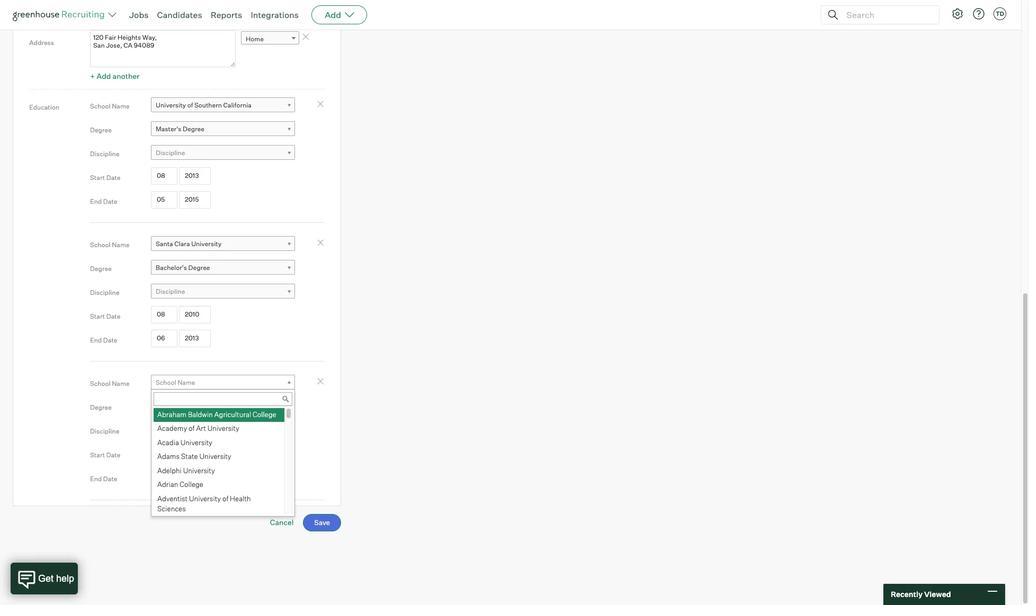 Task type: vqa. For each thing, say whether or not it's contained in the screenshot.
3rd the end from the bottom
yes



Task type: locate. For each thing, give the bounding box(es) containing it.
adventist university of health sciences
[[157, 495, 251, 514]]

2 end date from the top
[[90, 337, 117, 345]]

adrian college option
[[154, 479, 285, 493]]

of left southern
[[187, 101, 193, 109]]

3 yyyy text field from the top
[[179, 445, 211, 462]]

candidates
[[157, 10, 202, 20]]

school for bachelor's degree
[[90, 241, 111, 249]]

adelphi university option
[[154, 465, 285, 479]]

university down "adrian college" option
[[189, 495, 221, 503]]

end for master's
[[90, 198, 102, 206]]

yyyy text field down 'adams state university'
[[179, 469, 211, 486]]

YYYY text field
[[179, 168, 211, 185], [179, 330, 211, 347], [179, 469, 211, 486]]

start for bachelor's
[[90, 313, 105, 321]]

degree link
[[151, 399, 295, 414]]

1 end date from the top
[[90, 198, 117, 206]]

3 discipline link from the top
[[151, 423, 295, 438]]

add for add
[[325, 10, 341, 20]]

yyyy text field down bachelor's degree
[[179, 306, 211, 324]]

yyyy text field up santa clara university
[[179, 191, 211, 209]]

0 vertical spatial mm text field
[[151, 191, 178, 209]]

2 vertical spatial discipline link
[[151, 423, 295, 438]]

of down "adrian college" option
[[223, 495, 229, 503]]

2 end from the top
[[90, 337, 102, 345]]

home
[[246, 35, 264, 43]]

0 vertical spatial mm text field
[[151, 168, 178, 185]]

degree
[[183, 125, 205, 133], [90, 126, 112, 134], [188, 264, 210, 272], [90, 265, 112, 273], [156, 403, 177, 411], [90, 404, 112, 412]]

1 yyyy text field from the top
[[179, 168, 211, 185]]

1 vertical spatial yyyy text field
[[179, 330, 211, 347]]

1 vertical spatial end
[[90, 337, 102, 345]]

2 vertical spatial mm text field
[[151, 445, 178, 462]]

of inside option
[[189, 425, 195, 433]]

name for bachelor's degree
[[112, 241, 130, 249]]

university
[[156, 101, 186, 109], [191, 240, 222, 248], [208, 425, 239, 433], [181, 439, 212, 447], [200, 453, 231, 461], [183, 467, 215, 475], [189, 495, 221, 503]]

master's degree link
[[151, 121, 295, 137]]

start
[[90, 174, 105, 182], [90, 313, 105, 321], [90, 452, 105, 460]]

0 vertical spatial yyyy text field
[[179, 191, 211, 209]]

1 vertical spatial of
[[189, 425, 195, 433]]

reports link
[[211, 10, 242, 20]]

start for master's
[[90, 174, 105, 182]]

1 discipline link from the top
[[151, 145, 295, 160]]

2 start from the top
[[90, 313, 105, 321]]

greenhouse recruiting image
[[13, 8, 108, 21]]

3 start date from the top
[[90, 452, 121, 460]]

2 vertical spatial start
[[90, 452, 105, 460]]

2 vertical spatial yyyy text field
[[179, 469, 211, 486]]

clara
[[174, 240, 190, 248]]

MM text field
[[151, 191, 178, 209], [151, 306, 178, 324], [151, 445, 178, 462]]

adventist
[[157, 495, 188, 503]]

list box containing abraham baldwin agricultural college
[[152, 408, 292, 517]]

date
[[106, 174, 121, 182], [103, 198, 117, 206], [106, 313, 121, 321], [103, 337, 117, 345], [106, 452, 121, 460], [103, 476, 117, 483]]

1 vertical spatial mm text field
[[151, 330, 178, 347]]

add a website link
[[90, 4, 139, 13]]

acadia
[[157, 439, 179, 447]]

end date for bachelor's
[[90, 337, 117, 345]]

discipline link
[[151, 145, 295, 160], [151, 284, 295, 299], [151, 423, 295, 438]]

adrian college
[[157, 481, 203, 489]]

1 start from the top
[[90, 174, 105, 182]]

southern
[[194, 101, 222, 109]]

school name
[[90, 102, 130, 110], [90, 241, 130, 249], [156, 379, 195, 387], [90, 380, 130, 388]]

add
[[90, 4, 104, 13], [325, 10, 341, 20], [97, 71, 111, 80]]

school inside "school name" link
[[156, 379, 176, 387]]

3 mm text field from the top
[[151, 469, 178, 486]]

2 vertical spatial start date
[[90, 452, 121, 460]]

yyyy text field up adelphi university
[[179, 445, 211, 462]]

reports
[[211, 10, 242, 20]]

california
[[223, 101, 252, 109]]

1 vertical spatial start date
[[90, 313, 121, 321]]

2 vertical spatial yyyy text field
[[179, 445, 211, 462]]

Search text field
[[844, 7, 930, 23]]

college right agricultural
[[253, 411, 276, 419]]

2 vertical spatial of
[[223, 495, 229, 503]]

2 vertical spatial end
[[90, 476, 102, 483]]

td
[[996, 10, 1005, 17]]

0 horizontal spatial college
[[180, 481, 203, 489]]

0 vertical spatial end date
[[90, 198, 117, 206]]

yyyy text field up "school name" link
[[179, 330, 211, 347]]

MM text field
[[151, 168, 178, 185], [151, 330, 178, 347], [151, 469, 178, 486]]

university up master's
[[156, 101, 186, 109]]

end
[[90, 198, 102, 206], [90, 337, 102, 345], [90, 476, 102, 483]]

mm text field down bachelor's
[[151, 306, 178, 324]]

+ add another
[[90, 71, 140, 80]]

adams
[[157, 453, 180, 461]]

school name for master's degree
[[90, 102, 130, 110]]

acadia university
[[157, 439, 212, 447]]

2 mm text field from the top
[[151, 306, 178, 324]]

3 yyyy text field from the top
[[179, 469, 211, 486]]

add a website
[[90, 4, 139, 13]]

health
[[230, 495, 251, 503]]

configure image
[[952, 7, 964, 20]]

0 vertical spatial of
[[187, 101, 193, 109]]

discipline link down abraham baldwin agricultural college option
[[151, 423, 295, 438]]

school for master's degree
[[90, 102, 111, 110]]

another
[[113, 71, 140, 80]]

yyyy text field for degree
[[179, 445, 211, 462]]

discipline link down master's degree link
[[151, 145, 295, 160]]

sciences
[[157, 505, 186, 514]]

list box
[[152, 408, 292, 517]]

1 horizontal spatial college
[[253, 411, 276, 419]]

mm text field for bachelor's degree
[[151, 306, 178, 324]]

of for southern
[[187, 101, 193, 109]]

mm text field up santa
[[151, 191, 178, 209]]

1 mm text field from the top
[[151, 191, 178, 209]]

0 vertical spatial start
[[90, 174, 105, 182]]

2 yyyy text field from the top
[[179, 330, 211, 347]]

None text field
[[90, 30, 236, 67]]

0 vertical spatial start date
[[90, 174, 121, 182]]

0 vertical spatial end
[[90, 198, 102, 206]]

0 vertical spatial yyyy text field
[[179, 168, 211, 185]]

td button
[[994, 7, 1007, 20]]

1 vertical spatial mm text field
[[151, 306, 178, 324]]

school name for bachelor's degree
[[90, 241, 130, 249]]

adelphi university
[[157, 467, 215, 475]]

1 end from the top
[[90, 198, 102, 206]]

start date for master's
[[90, 174, 121, 182]]

1 vertical spatial discipline link
[[151, 284, 295, 299]]

recently viewed
[[891, 590, 951, 599]]

2 discipline link from the top
[[151, 284, 295, 299]]

2 start date from the top
[[90, 313, 121, 321]]

1 vertical spatial start
[[90, 313, 105, 321]]

td button
[[992, 5, 1009, 22]]

1 vertical spatial yyyy text field
[[179, 306, 211, 324]]

discipline
[[156, 149, 185, 157], [90, 150, 119, 158], [156, 288, 185, 296], [90, 289, 119, 297], [156, 426, 185, 434], [90, 428, 119, 436]]

mm text field for degree
[[151, 445, 178, 462]]

2 vertical spatial mm text field
[[151, 469, 178, 486]]

end date
[[90, 198, 117, 206], [90, 337, 117, 345], [90, 476, 117, 483]]

2 yyyy text field from the top
[[179, 306, 211, 324]]

santa clara university
[[156, 240, 222, 248]]

baldwin
[[188, 411, 213, 419]]

candidates link
[[157, 10, 202, 20]]

2 mm text field from the top
[[151, 330, 178, 347]]

start date
[[90, 174, 121, 182], [90, 313, 121, 321], [90, 452, 121, 460]]

bachelor's
[[156, 264, 187, 272]]

1 start date from the top
[[90, 174, 121, 182]]

mm text field for degree
[[151, 469, 178, 486]]

art
[[196, 425, 206, 433]]

1 vertical spatial end date
[[90, 337, 117, 345]]

adams state university option
[[154, 451, 285, 465]]

master's degree
[[156, 125, 205, 133]]

3 mm text field from the top
[[151, 445, 178, 462]]

college down adelphi university
[[180, 481, 203, 489]]

name
[[112, 102, 130, 110], [112, 241, 130, 249], [178, 379, 195, 387], [112, 380, 130, 388]]

adelphi
[[157, 467, 182, 475]]

0 vertical spatial college
[[253, 411, 276, 419]]

master's
[[156, 125, 181, 133]]

mm text field up adelphi
[[151, 445, 178, 462]]

add inside popup button
[[325, 10, 341, 20]]

school
[[90, 102, 111, 110], [90, 241, 111, 249], [156, 379, 176, 387], [90, 380, 111, 388]]

college
[[253, 411, 276, 419], [180, 481, 203, 489]]

0 vertical spatial discipline link
[[151, 145, 295, 160]]

2 vertical spatial end date
[[90, 476, 117, 483]]

None text field
[[154, 393, 292, 406]]

YYYY text field
[[179, 191, 211, 209], [179, 306, 211, 324], [179, 445, 211, 462]]

1 vertical spatial college
[[180, 481, 203, 489]]

discipline link down bachelor's degree link
[[151, 284, 295, 299]]

3 end from the top
[[90, 476, 102, 483]]

jobs
[[129, 10, 149, 20]]

yyyy text field down master's degree
[[179, 168, 211, 185]]

of for art
[[189, 425, 195, 433]]

of left art
[[189, 425, 195, 433]]

abraham baldwin agricultural college option
[[154, 408, 285, 422]]

of
[[187, 101, 193, 109], [189, 425, 195, 433], [223, 495, 229, 503]]

start date for bachelor's
[[90, 313, 121, 321]]

None submit
[[303, 514, 341, 532]]



Task type: describe. For each thing, give the bounding box(es) containing it.
recently
[[891, 590, 923, 599]]

name for master's degree
[[112, 102, 130, 110]]

+
[[90, 71, 95, 80]]

academy of art university
[[157, 425, 239, 433]]

1 mm text field from the top
[[151, 168, 178, 185]]

end date for master's
[[90, 198, 117, 206]]

abraham
[[157, 411, 186, 419]]

university of southern california
[[156, 101, 252, 109]]

mm text field for bachelor's degree
[[151, 330, 178, 347]]

cancel
[[270, 518, 294, 527]]

yyyy text field for bachelor's degree
[[179, 330, 211, 347]]

adrian
[[157, 481, 178, 489]]

+ add another link
[[90, 71, 140, 80]]

university inside adventist university of health sciences
[[189, 495, 221, 503]]

university right the clara on the top left of page
[[191, 240, 222, 248]]

jobs link
[[129, 10, 149, 20]]

home link
[[241, 31, 299, 47]]

college inside option
[[180, 481, 203, 489]]

college inside option
[[253, 411, 276, 419]]

acadia university option
[[154, 437, 285, 451]]

integrations
[[251, 10, 299, 20]]

agricultural
[[214, 411, 251, 419]]

school name for degree
[[90, 380, 130, 388]]

university down 'adams state university'
[[183, 467, 215, 475]]

university of southern california link
[[151, 97, 295, 113]]

discipline link for bachelor's degree
[[151, 284, 295, 299]]

discipline link for degree
[[151, 423, 295, 438]]

university down academy of art university
[[181, 439, 212, 447]]

adventist university of health sciences option
[[154, 493, 285, 517]]

adams state university
[[157, 453, 231, 461]]

school name link
[[151, 375, 295, 390]]

state
[[181, 453, 198, 461]]

a
[[106, 4, 110, 13]]

bachelor's degree link
[[151, 260, 295, 275]]

school for degree
[[90, 380, 111, 388]]

name inside "school name" link
[[178, 379, 195, 387]]

cancel link
[[270, 518, 294, 527]]

yyyy text field for bachelor's degree
[[179, 306, 211, 324]]

bachelor's degree
[[156, 264, 210, 272]]

academy
[[157, 425, 187, 433]]

education
[[29, 103, 59, 111]]

add for add a website
[[90, 4, 104, 13]]

3 start from the top
[[90, 452, 105, 460]]

of inside adventist university of health sciences
[[223, 495, 229, 503]]

university down acadia university option
[[200, 453, 231, 461]]

add button
[[312, 5, 367, 24]]

academy of art university option
[[154, 422, 285, 437]]

santa clara university link
[[151, 236, 295, 252]]

name for degree
[[112, 380, 130, 388]]

3 end date from the top
[[90, 476, 117, 483]]

integrations link
[[251, 10, 299, 20]]

viewed
[[925, 590, 951, 599]]

1 yyyy text field from the top
[[179, 191, 211, 209]]

discipline link for master's degree
[[151, 145, 295, 160]]

university down abraham baldwin agricultural college option
[[208, 425, 239, 433]]

end for bachelor's
[[90, 337, 102, 345]]

address
[[29, 39, 54, 47]]

yyyy text field for degree
[[179, 469, 211, 486]]

abraham baldwin agricultural college
[[157, 411, 276, 419]]

websites
[[29, 6, 57, 14]]

website
[[112, 4, 139, 13]]

santa
[[156, 240, 173, 248]]



